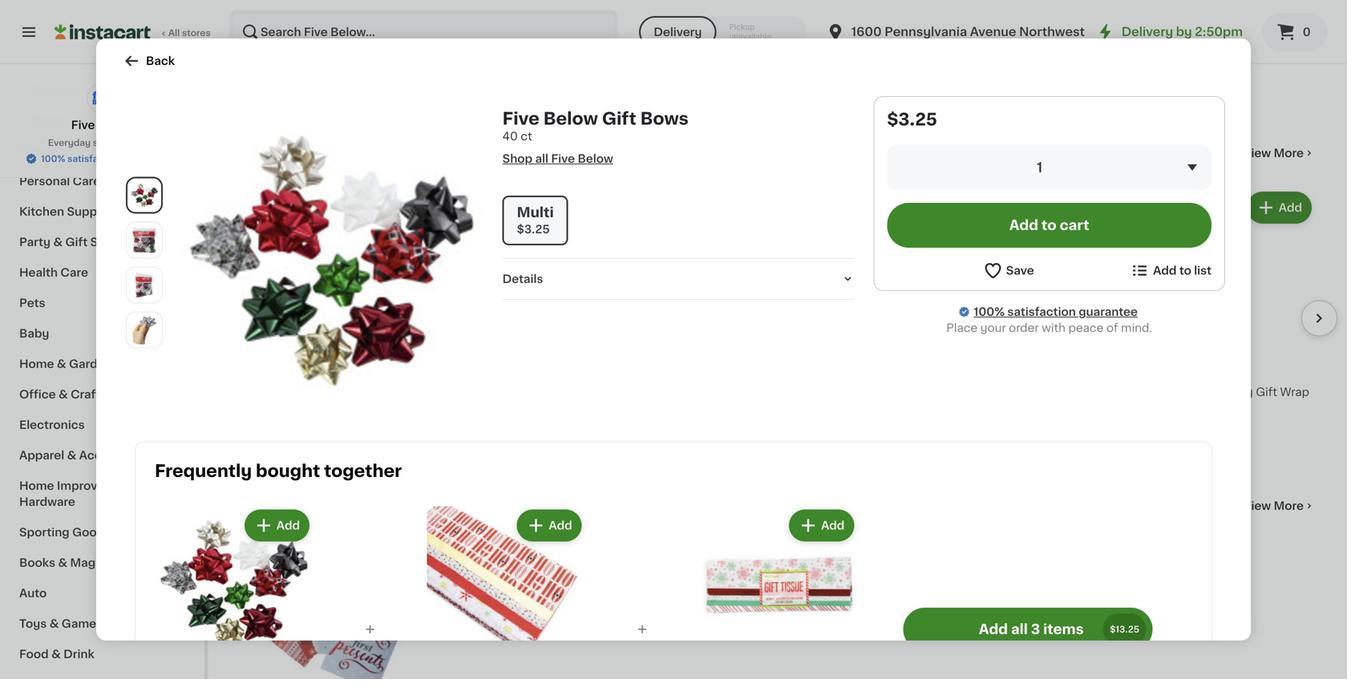Task type: describe. For each thing, give the bounding box(es) containing it.
home & garden
[[19, 359, 112, 370]]

j
[[485, 34, 492, 45]]

add to list button
[[1130, 261, 1212, 281]]

& for gift
[[53, 237, 63, 248]]

five inside five below cable knit christmas stocking - red
[[241, 34, 264, 45]]

& for games
[[50, 618, 59, 630]]

below
[[578, 153, 614, 164]]

health
[[19, 267, 58, 278]]

below inside 4 five below faux fur stocking - cream
[[992, 34, 1026, 45]]

- inside five below j monogram stocking - cream
[[475, 50, 479, 61]]

gift right holiday
[[1257, 387, 1278, 398]]

magazines
[[70, 558, 133, 569]]

$ 4 00 for five below cable knit christmas stocking - red
[[244, 12, 276, 29]]

gifts for beauty gifts
[[72, 115, 100, 126]]

office & craft link
[[10, 379, 195, 410]]

food & drink
[[19, 649, 95, 660]]

of
[[1107, 322, 1119, 334]]

0 horizontal spatial accessories
[[79, 450, 150, 461]]

apparel & accessories
[[19, 450, 150, 461]]

0 vertical spatial accessories
[[406, 145, 515, 162]]

prices
[[119, 138, 147, 147]]

8
[[966, 434, 972, 443]]

2:50pm
[[1196, 26, 1243, 38]]

place
[[947, 322, 978, 334]]

everyday store prices
[[48, 138, 147, 147]]

$1.00 element
[[1147, 363, 1316, 384]]

christmas cards link
[[241, 497, 390, 516]]

pets
[[19, 298, 45, 309]]

five inside 4 five below faux fur stocking - cream
[[966, 34, 989, 45]]

all stores
[[168, 28, 211, 37]]

everyday
[[48, 138, 91, 147]]

0
[[1303, 26, 1311, 38]]

back
[[146, 55, 175, 67]]

details button
[[503, 271, 855, 287]]

home for home & garden
[[19, 359, 54, 370]]

below inside five below cable knit christmas stocking - red
[[266, 34, 301, 45]]

& for drink
[[51, 649, 61, 660]]

everyday store prices link
[[48, 136, 157, 149]]

1 vertical spatial 100%
[[974, 306, 1005, 318]]

to for cart
[[1042, 219, 1057, 232]]

red
[[362, 50, 384, 61]]

add to cart
[[1010, 219, 1090, 232]]

view for christmas cards
[[1244, 501, 1272, 512]]

fur inside $ 4 five below faux fur buffalo plaid stocking - black
[[877, 34, 895, 45]]

$ inside $ 4 five below faux fur buffalo plaid stocking - black
[[788, 13, 794, 22]]

toys & games
[[19, 618, 103, 630]]

five inside five below link
[[71, 120, 95, 131]]

plaid
[[785, 50, 812, 61]]

4 inside $ 4 five below monogram m stocking - cream
[[612, 12, 624, 29]]

electronics
[[19, 420, 85, 431]]

add inside button
[[1010, 219, 1039, 232]]

view more for christmas cards
[[1244, 501, 1304, 512]]

list
[[1195, 265, 1212, 276]]

& for garden
[[57, 359, 66, 370]]

party & gift supplies
[[19, 237, 141, 248]]

1
[[1037, 161, 1043, 174]]

view more for christmas wrap & accessories
[[1244, 148, 1304, 159]]

five below
[[71, 120, 133, 131]]

multi
[[517, 206, 554, 219]]

3
[[1032, 623, 1041, 637]]

garden
[[69, 359, 112, 370]]

with
[[1042, 322, 1066, 334]]

household
[[19, 145, 82, 156]]

- inside 4 five below s monogram stocking - cream
[[1200, 50, 1205, 61]]

bows inside five below peel 'n stick gift bows
[[241, 403, 271, 414]]

together
[[324, 463, 402, 480]]

home & garden link
[[10, 349, 195, 379]]

pennsylvania
[[885, 26, 968, 38]]

$ 4 five below faux fur buffalo plaid stocking - black
[[785, 12, 938, 61]]

items
[[1044, 623, 1084, 637]]

multi $3.25
[[517, 206, 554, 235]]

care for health care
[[60, 267, 88, 278]]

stores
[[182, 28, 211, 37]]

below inside 4 five below s monogram stocking - cream
[[1173, 34, 1207, 45]]

1600
[[852, 26, 882, 38]]

fur inside 4 five below faux fur stocking - cream
[[1058, 34, 1076, 45]]

top gifts
[[29, 54, 80, 65]]

christmas wrap & accessories link
[[241, 144, 515, 163]]

& inside the christmas wrap & accessories link
[[387, 145, 402, 162]]

guarantee inside button
[[123, 154, 170, 163]]

add all 3 items
[[979, 623, 1084, 637]]

delivery for delivery by 2:50pm
[[1122, 26, 1174, 38]]

0 button
[[1263, 13, 1328, 51]]

enlarge gift wrap five below gift bows unknown (opens in a new tab) image
[[130, 315, 159, 344]]

by
[[1177, 26, 1193, 38]]

gifts for top gifts
[[53, 54, 80, 65]]

baby link
[[10, 318, 195, 349]]

& inside home improvement & hardware
[[137, 481, 147, 492]]

cream inside $ 4 five below monogram m stocking - cream
[[664, 50, 701, 61]]

christmas wrap & accessories
[[241, 145, 515, 162]]

health care link
[[10, 258, 195, 288]]

christmas inside five below cable knit christmas stocking - red
[[241, 50, 298, 61]]

frequently bought together
[[155, 463, 402, 480]]

home improvement & hardware
[[19, 481, 147, 508]]

personal care
[[19, 176, 100, 187]]

00 for five below cable knit christmas stocking - red
[[263, 13, 276, 22]]

all
[[168, 28, 180, 37]]

100% satisfaction guarantee inside 100% satisfaction guarantee button
[[41, 154, 170, 163]]

all stores link
[[55, 10, 212, 55]]

all for add
[[1012, 623, 1028, 637]]

five below cable knit christmas stocking - red
[[241, 34, 384, 61]]

office & craft
[[19, 389, 101, 400]]

five inside five below j monogram stocking - cream
[[422, 34, 445, 45]]

office
[[19, 389, 56, 400]]

shop all five below
[[503, 153, 614, 164]]

holiday
[[1210, 387, 1254, 398]]

apparel & accessories link
[[10, 440, 195, 471]]

ct inside button
[[974, 434, 983, 443]]

back button
[[122, 51, 175, 71]]

view more link for christmas cards
[[1244, 498, 1316, 514]]

mind.
[[1122, 322, 1153, 334]]

monogram for five
[[1221, 34, 1282, 45]]

$13.25
[[1110, 625, 1140, 634]]

toys inside 'link'
[[89, 84, 116, 95]]

instacart logo image
[[55, 22, 151, 42]]

below inside five below j monogram stocking - cream
[[448, 34, 482, 45]]

food & drink link
[[10, 639, 195, 670]]

top
[[29, 54, 50, 65]]

knit
[[340, 34, 362, 45]]

health care
[[19, 267, 88, 278]]

goods
[[72, 527, 111, 538]]

personal
[[19, 176, 70, 187]]

100% inside button
[[41, 154, 65, 163]]

00 for five below j monogram stocking - cream
[[445, 13, 457, 22]]

1 vertical spatial satisfaction
[[1008, 306, 1076, 318]]

$ inside $ 4 five below monogram m stocking - cream
[[606, 13, 612, 22]]

0 horizontal spatial toys
[[19, 618, 47, 630]]

save button
[[983, 261, 1035, 281]]

your
[[981, 322, 1006, 334]]

1600 pennsylvania avenue northwest
[[852, 26, 1085, 38]]

care for personal care
[[73, 176, 100, 187]]

satisfaction inside button
[[68, 154, 121, 163]]

kitchen supplies
[[19, 206, 117, 217]]

books & magazines
[[19, 558, 133, 569]]

4 inside $ 4 five below faux fur buffalo plaid stocking - black
[[794, 12, 806, 29]]

save
[[1007, 265, 1035, 276]]

gift inside five below gift bows 40 ct
[[602, 110, 637, 127]]

electronics link
[[10, 410, 195, 440]]

five inside five below peel 'n stick gift bows
[[241, 387, 264, 398]]



Task type: locate. For each thing, give the bounding box(es) containing it.
monogram inside $ 4 five below monogram m stocking - cream
[[666, 34, 728, 45]]

below inside $ 4 five below faux fur buffalo plaid stocking - black
[[810, 34, 845, 45]]

fur up black
[[877, 34, 895, 45]]

to inside "button"
[[1180, 265, 1192, 276]]

care down party & gift supplies
[[60, 267, 88, 278]]

0 horizontal spatial bows
[[241, 403, 271, 414]]

food
[[19, 649, 49, 660]]

enlarge gift wrap five below gift bows hero (opens in a new tab) image
[[130, 181, 159, 210]]

delivery
[[1122, 26, 1174, 38], [654, 26, 702, 38]]

five up 40
[[503, 110, 540, 127]]

toys down top gifts link at left
[[89, 84, 116, 95]]

1 vertical spatial toys
[[19, 618, 47, 630]]

6 4 from the left
[[1156, 12, 1168, 29]]

all for shop
[[535, 153, 549, 164]]

1 vertical spatial all
[[1012, 623, 1028, 637]]

five inside five below gift bows 40 ct
[[503, 110, 540, 127]]

&
[[119, 84, 128, 95], [387, 145, 402, 162], [53, 237, 63, 248], [57, 359, 66, 370], [59, 389, 68, 400], [67, 450, 76, 461], [137, 481, 147, 492], [58, 558, 67, 569], [50, 618, 59, 630], [51, 649, 61, 660]]

five below j monogram stocking - cream
[[422, 34, 556, 61]]

monogram left m
[[666, 34, 728, 45]]

five up the plaid
[[785, 34, 807, 45]]

& for magazines
[[58, 558, 67, 569]]

below inside five below peel 'n stick gift bows
[[266, 387, 301, 398]]

$3.25 inside multi $3.25
[[517, 224, 550, 235]]

1600 pennsylvania avenue northwest button
[[826, 10, 1085, 55]]

$ up five below j monogram stocking - cream
[[425, 13, 431, 22]]

1 vertical spatial 100% satisfaction guarantee
[[974, 306, 1138, 318]]

item carousel region
[[241, 182, 1338, 471]]

4 five below faux fur stocking - cream
[[966, 12, 1129, 61]]

sporting goods link
[[10, 517, 195, 548]]

stick
[[346, 387, 374, 398]]

3 cream from the left
[[974, 50, 1011, 61]]

1 enlarge gift wrap five below gift bows unknown (opens in a new tab) image from the top
[[130, 226, 159, 255]]

00 up five below cable knit christmas stocking - red
[[263, 13, 276, 22]]

& inside books & magazines link
[[58, 558, 67, 569]]

cream down j at the top of page
[[482, 50, 520, 61]]

gift
[[602, 110, 637, 127], [65, 237, 88, 248], [377, 387, 399, 398], [1257, 387, 1278, 398]]

auto
[[19, 588, 47, 599]]

cream inside five below j monogram stocking - cream
[[482, 50, 520, 61]]

delivery left m
[[654, 26, 702, 38]]

3 $ from the left
[[606, 13, 612, 22]]

cream down avenue
[[974, 50, 1011, 61]]

improvement
[[57, 481, 135, 492]]

guarantee down prices
[[123, 154, 170, 163]]

toys
[[89, 84, 116, 95], [19, 618, 47, 630]]

five left peel
[[241, 387, 264, 398]]

4 4 from the left
[[794, 12, 806, 29]]

cards
[[337, 498, 390, 515]]

5 4 from the left
[[975, 12, 987, 29]]

christmas inside 'link'
[[29, 84, 86, 95]]

1 horizontal spatial guarantee
[[1079, 306, 1138, 318]]

five inside 4 five below s monogram stocking - cream
[[1147, 34, 1170, 45]]

1 vertical spatial view more
[[1244, 501, 1304, 512]]

4 $ from the left
[[788, 13, 794, 22]]

1 horizontal spatial 00
[[445, 13, 457, 22]]

gifts right top
[[53, 54, 80, 65]]

faux inside 4 five below faux fur stocking - cream
[[1029, 34, 1055, 45]]

christmas for christmas wrap & accessories
[[241, 145, 333, 162]]

1 vertical spatial $3.25
[[517, 224, 550, 235]]

100% satisfaction guarantee down the store
[[41, 154, 170, 163]]

stocking inside five below cable knit christmas stocking - red
[[301, 50, 351, 61]]

2 view more from the top
[[1244, 501, 1304, 512]]

$ up five below cable knit christmas stocking - red
[[244, 13, 250, 22]]

monogram for 4
[[666, 34, 728, 45]]

2 home from the top
[[19, 481, 54, 492]]

1 field
[[887, 145, 1212, 190]]

christmas for christmas toys & games
[[29, 84, 86, 95]]

details
[[503, 274, 543, 285]]

games
[[131, 84, 171, 95], [62, 618, 103, 630]]

1 $ 4 00 from the left
[[244, 12, 276, 29]]

2 horizontal spatial monogram
[[1221, 34, 1282, 45]]

1 vertical spatial to
[[1180, 265, 1192, 276]]

2 cream from the left
[[664, 50, 701, 61]]

2 monogram from the left
[[666, 34, 728, 45]]

1 horizontal spatial accessories
[[406, 145, 515, 162]]

gift wrap five below gift bows hero image
[[180, 109, 483, 413]]

accessories down electronics link
[[79, 450, 150, 461]]

service type group
[[640, 16, 807, 48]]

0 vertical spatial wrap
[[337, 145, 384, 162]]

stocking inside $ 4 five below monogram m stocking - cream
[[603, 50, 653, 61]]

100% up your
[[974, 306, 1005, 318]]

& for craft
[[59, 389, 68, 400]]

4 up five below j monogram stocking - cream
[[431, 12, 443, 29]]

4 cream from the left
[[1208, 50, 1245, 61]]

five
[[551, 153, 575, 164]]

auto link
[[10, 578, 195, 609]]

delivery for delivery
[[654, 26, 702, 38]]

& inside office & craft link
[[59, 389, 68, 400]]

00 up five below j monogram stocking - cream
[[445, 13, 457, 22]]

& inside party & gift supplies link
[[53, 237, 63, 248]]

home improvement & hardware link
[[10, 471, 195, 517]]

apparel
[[19, 450, 64, 461]]

0 vertical spatial care
[[73, 176, 100, 187]]

0 vertical spatial 100%
[[41, 154, 65, 163]]

0 horizontal spatial $ 4 00
[[244, 12, 276, 29]]

0 horizontal spatial guarantee
[[123, 154, 170, 163]]

$3.25 down black
[[887, 111, 938, 128]]

games inside 'link'
[[131, 84, 171, 95]]

0 vertical spatial view more
[[1244, 148, 1304, 159]]

2 faux from the left
[[1029, 34, 1055, 45]]

gifts up everyday store prices
[[72, 115, 100, 126]]

4 - from the left
[[868, 50, 873, 61]]

2 more from the top
[[1274, 501, 1304, 512]]

1 cream from the left
[[482, 50, 520, 61]]

1 horizontal spatial bows
[[641, 110, 689, 127]]

0 vertical spatial $3.25
[[887, 111, 938, 128]]

delivery by 2:50pm link
[[1096, 22, 1243, 42]]

m
[[730, 34, 741, 45]]

0 horizontal spatial ct
[[521, 131, 532, 142]]

more for christmas cards
[[1274, 501, 1304, 512]]

kitchen supplies link
[[10, 197, 195, 227]]

1 vertical spatial supplies
[[90, 237, 141, 248]]

more for christmas wrap & accessories
[[1274, 148, 1304, 159]]

2 $ from the left
[[425, 13, 431, 22]]

five below holiday gift wrap button
[[1147, 189, 1316, 413]]

view more
[[1244, 148, 1304, 159], [1244, 501, 1304, 512]]

0 horizontal spatial games
[[62, 618, 103, 630]]

stocking inside 4 five below s monogram stocking - cream
[[1147, 50, 1197, 61]]

monogram inside 4 five below s monogram stocking - cream
[[1221, 34, 1282, 45]]

top gifts link
[[10, 44, 195, 75]]

5 - from the left
[[966, 50, 971, 61]]

1 horizontal spatial fur
[[1058, 34, 1076, 45]]

4 five below s monogram stocking - cream
[[1147, 12, 1282, 61]]

cream inside 4 five below faux fur stocking - cream
[[974, 50, 1011, 61]]

fur right avenue
[[1058, 34, 1076, 45]]

& inside home & garden link
[[57, 359, 66, 370]]

- inside five below cable knit christmas stocking - red
[[354, 50, 359, 61]]

1 vertical spatial bows
[[241, 403, 271, 414]]

to left cart
[[1042, 219, 1057, 232]]

- inside $ 4 five below monogram m stocking - cream
[[656, 50, 661, 61]]

cart
[[1060, 219, 1090, 232]]

0 horizontal spatial 100%
[[41, 154, 65, 163]]

0 vertical spatial supplies
[[67, 206, 117, 217]]

to left list
[[1180, 265, 1192, 276]]

6 - from the left
[[1200, 50, 1205, 61]]

bows
[[641, 110, 689, 127], [241, 403, 271, 414]]

$1.25 element
[[241, 363, 409, 384]]

'n
[[331, 387, 343, 398]]

store
[[93, 138, 116, 147]]

00
[[263, 13, 276, 22], [445, 13, 457, 22]]

& for accessories
[[67, 450, 76, 461]]

2 00 from the left
[[445, 13, 457, 22]]

cream inside 4 five below s monogram stocking - cream
[[1208, 50, 1245, 61]]

games up drink
[[62, 618, 103, 630]]

2 view from the top
[[1244, 501, 1272, 512]]

beauty gifts link
[[10, 105, 195, 136]]

supplies up health care link
[[90, 237, 141, 248]]

0 vertical spatial to
[[1042, 219, 1057, 232]]

delivery by 2:50pm
[[1122, 26, 1243, 38]]

view for christmas wrap & accessories
[[1244, 148, 1272, 159]]

1 vertical spatial enlarge gift wrap five below gift bows unknown (opens in a new tab) image
[[130, 271, 159, 299]]

stocking inside $ 4 five below faux fur buffalo plaid stocking - black
[[815, 50, 865, 61]]

books
[[19, 558, 55, 569]]

home up hardware
[[19, 481, 54, 492]]

supplies up party & gift supplies link
[[67, 206, 117, 217]]

bought
[[256, 463, 320, 480]]

ct right 40
[[521, 131, 532, 142]]

& inside the "food & drink" link
[[51, 649, 61, 660]]

personal care link
[[10, 166, 195, 197]]

$ 4 00 up five below cable knit christmas stocking - red
[[244, 12, 276, 29]]

1 more from the top
[[1274, 148, 1304, 159]]

1 horizontal spatial to
[[1180, 265, 1192, 276]]

1 vertical spatial accessories
[[79, 450, 150, 461]]

$ 4 five below monogram m stocking - cream
[[603, 12, 741, 61]]

home up office
[[19, 359, 54, 370]]

$ 4 00 up five below j monogram stocking - cream
[[425, 12, 457, 29]]

satisfaction up place your order with peace of mind.
[[1008, 306, 1076, 318]]

4 right pennsylvania
[[975, 12, 987, 29]]

$3.25 down multi at the top left of the page
[[517, 224, 550, 235]]

0 horizontal spatial fur
[[877, 34, 895, 45]]

enlarge gift wrap five below gift bows unknown (opens in a new tab) image down "enlarge gift wrap five below gift bows hero (opens in a new tab)" image
[[130, 226, 159, 255]]

1 horizontal spatial monogram
[[666, 34, 728, 45]]

christmas toys & games
[[29, 84, 171, 95]]

0 vertical spatial games
[[131, 84, 171, 95]]

below inside $ 4 five below monogram m stocking - cream
[[629, 34, 664, 45]]

guarantee up "of"
[[1079, 306, 1138, 318]]

five right stores
[[241, 34, 264, 45]]

home
[[19, 359, 54, 370], [19, 481, 54, 492]]

3 4 from the left
[[612, 12, 624, 29]]

five left j at the top of page
[[422, 34, 445, 45]]

0 horizontal spatial $3.25
[[517, 224, 550, 235]]

cream down delivery button
[[664, 50, 701, 61]]

hardware
[[19, 497, 75, 508]]

1 vertical spatial view more link
[[1244, 498, 1316, 514]]

$ 4 00 for five below j monogram stocking - cream
[[425, 12, 457, 29]]

- inside $ 4 five below faux fur buffalo plaid stocking - black
[[868, 50, 873, 61]]

all left five
[[535, 153, 549, 164]]

1 horizontal spatial faux
[[1029, 34, 1055, 45]]

to inside button
[[1042, 219, 1057, 232]]

household link
[[10, 136, 195, 166]]

christmas cards
[[241, 498, 390, 515]]

100% down the everyday
[[41, 154, 65, 163]]

1 vertical spatial gifts
[[72, 115, 100, 126]]

& inside christmas toys & games 'link'
[[119, 84, 128, 95]]

2 enlarge gift wrap five below gift bows unknown (opens in a new tab) image from the top
[[130, 271, 159, 299]]

0 horizontal spatial satisfaction
[[68, 154, 121, 163]]

gift up "below"
[[602, 110, 637, 127]]

4 left by
[[1156, 12, 1168, 29]]

monogram right j at the top of page
[[495, 34, 556, 45]]

1 vertical spatial care
[[60, 267, 88, 278]]

five inside $ 4 five below monogram m stocking - cream
[[603, 34, 626, 45]]

add to list
[[1154, 265, 1212, 276]]

1 - from the left
[[354, 50, 359, 61]]

0 vertical spatial view more link
[[1244, 145, 1316, 161]]

satisfaction down everyday store prices
[[68, 154, 121, 163]]

0 horizontal spatial delivery
[[654, 26, 702, 38]]

fur
[[877, 34, 895, 45], [1058, 34, 1076, 45]]

beauty
[[29, 115, 69, 126]]

-
[[354, 50, 359, 61], [475, 50, 479, 61], [656, 50, 661, 61], [868, 50, 873, 61], [966, 50, 971, 61], [1200, 50, 1205, 61]]

stocking inside 4 five below faux fur stocking - cream
[[1079, 34, 1129, 45]]

& inside apparel & accessories link
[[67, 450, 76, 461]]

delivery left by
[[1122, 26, 1174, 38]]

home inside home improvement & hardware
[[19, 481, 54, 492]]

1 view from the top
[[1244, 148, 1272, 159]]

toys down "auto" at left bottom
[[19, 618, 47, 630]]

ct right 8
[[974, 434, 983, 443]]

games down back button
[[131, 84, 171, 95]]

party & gift supplies link
[[10, 227, 195, 258]]

faux right avenue
[[1029, 34, 1055, 45]]

$ left delivery button
[[606, 13, 612, 22]]

0 vertical spatial enlarge gift wrap five below gift bows unknown (opens in a new tab) image
[[130, 226, 159, 255]]

faux
[[848, 34, 874, 45], [1029, 34, 1055, 45]]

ct
[[521, 131, 532, 142], [974, 434, 983, 443]]

five below gift bows 40 ct
[[503, 110, 689, 142]]

0 horizontal spatial wrap
[[337, 145, 384, 162]]

enlarge gift wrap five below gift bows unknown (opens in a new tab) image
[[130, 226, 159, 255], [130, 271, 159, 299]]

sporting goods
[[19, 527, 111, 538]]

all left 3
[[1012, 623, 1028, 637]]

1 vertical spatial view
[[1244, 501, 1272, 512]]

None search field
[[229, 10, 619, 55]]

toys & games link
[[10, 609, 195, 639]]

ct inside five below gift bows 40 ct
[[521, 131, 532, 142]]

4 right stores
[[250, 12, 262, 29]]

1 horizontal spatial ct
[[974, 434, 983, 443]]

0 vertical spatial more
[[1274, 148, 1304, 159]]

1 horizontal spatial $3.25
[[887, 111, 938, 128]]

northwest
[[1020, 26, 1085, 38]]

faux inside $ 4 five below faux fur buffalo plaid stocking - black
[[848, 34, 874, 45]]

0 vertical spatial 100% satisfaction guarantee
[[41, 154, 170, 163]]

100% satisfaction guarantee button
[[25, 149, 180, 165]]

1 view more from the top
[[1244, 148, 1304, 159]]

1 horizontal spatial all
[[1012, 623, 1028, 637]]

gift down kitchen supplies
[[65, 237, 88, 248]]

below inside five below gift bows 40 ct
[[544, 110, 598, 127]]

2 fur from the left
[[1058, 34, 1076, 45]]

place your order with peace of mind.
[[947, 322, 1153, 334]]

$ up the plaid
[[788, 13, 794, 22]]

bows inside five below gift bows 40 ct
[[641, 110, 689, 127]]

0 vertical spatial bows
[[641, 110, 689, 127]]

4 inside 4 five below faux fur stocking - cream
[[975, 12, 987, 29]]

stocking inside five below j monogram stocking - cream
[[422, 50, 472, 61]]

monogram inside five below j monogram stocking - cream
[[495, 34, 556, 45]]

0 vertical spatial all
[[535, 153, 549, 164]]

1 vertical spatial guarantee
[[1079, 306, 1138, 318]]

five below logo image
[[87, 83, 118, 114]]

view more link
[[1244, 145, 1316, 161], [1244, 498, 1316, 514]]

five down mind.
[[1147, 387, 1170, 398]]

delivery button
[[640, 16, 717, 48]]

guarantee
[[123, 154, 170, 163], [1079, 306, 1138, 318]]

3 - from the left
[[656, 50, 661, 61]]

1 monogram from the left
[[495, 34, 556, 45]]

1 view more link from the top
[[1244, 145, 1316, 161]]

wrap inside button
[[1281, 387, 1310, 398]]

to
[[1042, 219, 1057, 232], [1180, 265, 1192, 276]]

product group
[[241, 189, 409, 429], [422, 189, 590, 429], [785, 189, 953, 429], [966, 189, 1134, 445], [1147, 189, 1316, 413], [155, 507, 313, 679], [427, 507, 585, 679], [700, 507, 858, 679]]

0 vertical spatial view
[[1244, 148, 1272, 159]]

100% satisfaction guarantee up with
[[974, 306, 1138, 318]]

3 monogram from the left
[[1221, 34, 1282, 45]]

1 home from the top
[[19, 359, 54, 370]]

1 horizontal spatial wrap
[[1281, 387, 1310, 398]]

1 vertical spatial more
[[1274, 501, 1304, 512]]

1 horizontal spatial satisfaction
[[1008, 306, 1076, 318]]

five left delivery button
[[603, 34, 626, 45]]

order
[[1009, 322, 1039, 334]]

1 horizontal spatial toys
[[89, 84, 116, 95]]

five up the everyday
[[71, 120, 95, 131]]

2 $ 4 00 from the left
[[425, 12, 457, 29]]

1 horizontal spatial 100% satisfaction guarantee
[[974, 306, 1138, 318]]

0 vertical spatial guarantee
[[123, 154, 170, 163]]

five inside $ 4 five below faux fur buffalo plaid stocking - black
[[785, 34, 807, 45]]

1 horizontal spatial delivery
[[1122, 26, 1174, 38]]

0 horizontal spatial monogram
[[495, 34, 556, 45]]

1 vertical spatial home
[[19, 481, 54, 492]]

add inside "button"
[[1154, 265, 1177, 276]]

1 fur from the left
[[877, 34, 895, 45]]

craft
[[71, 389, 101, 400]]

home for home improvement & hardware
[[19, 481, 54, 492]]

peace
[[1069, 322, 1104, 334]]

enlarge gift wrap five below gift bows unknown (opens in a new tab) image up enlarge gift wrap five below gift bows unknown (opens in a new tab) image
[[130, 271, 159, 299]]

0 horizontal spatial to
[[1042, 219, 1057, 232]]

4 inside 4 five below s monogram stocking - cream
[[1156, 12, 1168, 29]]

five inside the five below holiday gift wrap button
[[1147, 387, 1170, 398]]

2 - from the left
[[475, 50, 479, 61]]

monogram right s on the top right
[[1221, 34, 1282, 45]]

books & magazines link
[[10, 548, 195, 578]]

0 vertical spatial toys
[[89, 84, 116, 95]]

1 horizontal spatial $ 4 00
[[425, 12, 457, 29]]

five left by
[[1147, 34, 1170, 45]]

0 vertical spatial home
[[19, 359, 54, 370]]

delivery inside delivery by 2:50pm link
[[1122, 26, 1174, 38]]

1 vertical spatial ct
[[974, 434, 983, 443]]

0 horizontal spatial 100% satisfaction guarantee
[[41, 154, 170, 163]]

& inside toys & games link
[[50, 618, 59, 630]]

cream down s on the top right
[[1208, 50, 1245, 61]]

- inside 4 five below faux fur stocking - cream
[[966, 50, 971, 61]]

beauty gifts
[[29, 115, 100, 126]]

christmas for christmas cards
[[241, 498, 333, 515]]

4 up the plaid
[[794, 12, 806, 29]]

accessories
[[406, 145, 515, 162], [79, 450, 150, 461]]

accessories down 40
[[406, 145, 515, 162]]

0 vertical spatial satisfaction
[[68, 154, 121, 163]]

gifts
[[53, 54, 80, 65], [72, 115, 100, 126]]

add to cart button
[[887, 203, 1212, 248]]

0 horizontal spatial 00
[[263, 13, 276, 22]]

view more link for christmas wrap & accessories
[[1244, 145, 1316, 161]]

2 view more link from the top
[[1244, 498, 1316, 514]]

care down 100% satisfaction guarantee button
[[73, 176, 100, 187]]

4 left delivery button
[[612, 12, 624, 29]]

1 vertical spatial wrap
[[1281, 387, 1310, 398]]

to for list
[[1180, 265, 1192, 276]]

1 horizontal spatial games
[[131, 84, 171, 95]]

1 faux from the left
[[848, 34, 874, 45]]

1 $ from the left
[[244, 13, 250, 22]]

1 vertical spatial games
[[62, 618, 103, 630]]

8 ct button
[[966, 189, 1134, 445]]

1 00 from the left
[[263, 13, 276, 22]]

gift inside five below peel 'n stick gift bows
[[377, 387, 399, 398]]

sporting
[[19, 527, 70, 538]]

buffalo
[[898, 34, 938, 45]]

delivery inside delivery button
[[654, 26, 702, 38]]

0 vertical spatial gifts
[[53, 54, 80, 65]]

gift right stick
[[377, 387, 399, 398]]

0 vertical spatial ct
[[521, 131, 532, 142]]

0 horizontal spatial faux
[[848, 34, 874, 45]]

faux left buffalo
[[848, 34, 874, 45]]

five right buffalo
[[966, 34, 989, 45]]

1 horizontal spatial 100%
[[974, 306, 1005, 318]]

1 4 from the left
[[250, 12, 262, 29]]

2 4 from the left
[[431, 12, 443, 29]]

stocking
[[1079, 34, 1129, 45], [301, 50, 351, 61], [422, 50, 472, 61], [603, 50, 653, 61], [815, 50, 865, 61], [1147, 50, 1197, 61]]

0 horizontal spatial all
[[535, 153, 549, 164]]



Task type: vqa. For each thing, say whether or not it's contained in the screenshot.
SAVE button
yes



